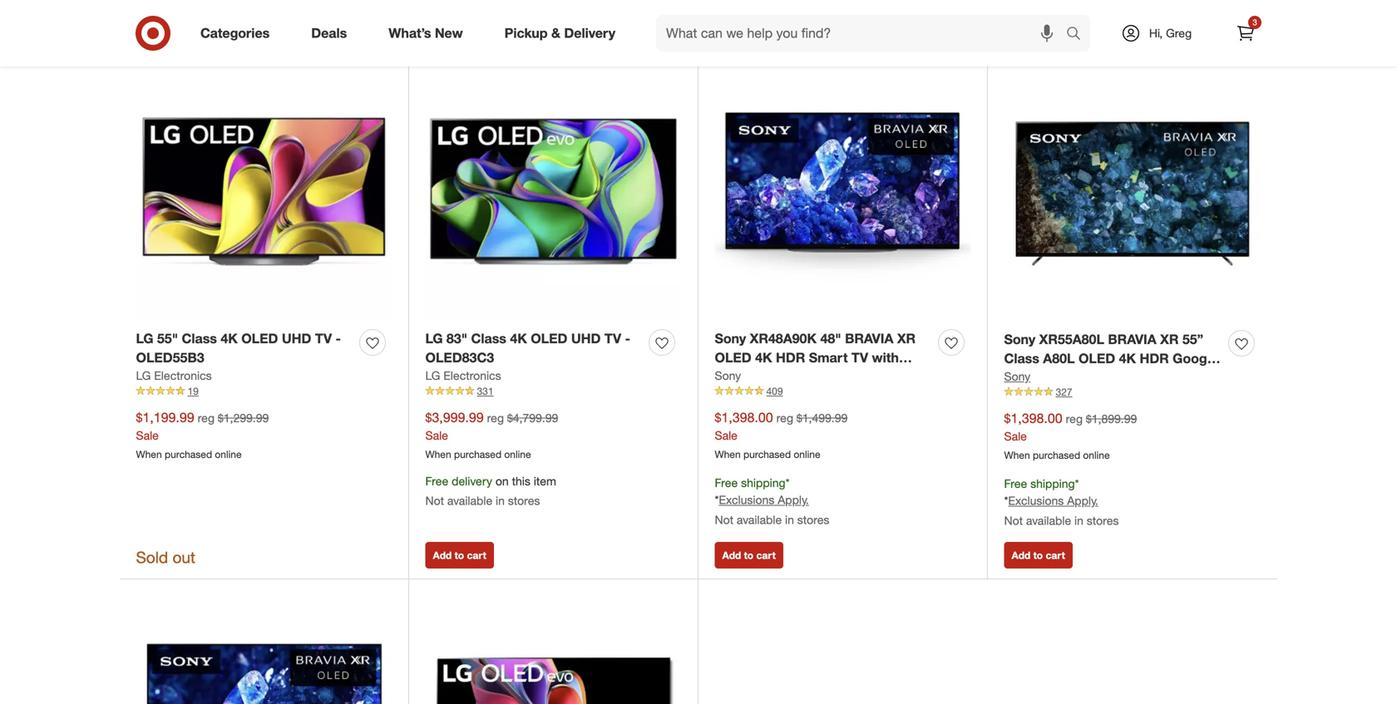 Task type: locate. For each thing, give the bounding box(es) containing it.
sony xr48a90k 48" bravia xr oled 4k hdr smart tv with google tv image
[[715, 64, 971, 320], [715, 64, 971, 320]]

55"
[[157, 331, 178, 347]]

lg electronics down oled55b3
[[136, 368, 212, 383]]

purchased down 327 at right
[[1033, 449, 1081, 462]]

0 horizontal spatial xr
[[897, 331, 916, 347]]

sponsored
[[349, 32, 398, 44]]

0 horizontal spatial sony link
[[715, 368, 741, 384]]

class inside sony xr55a80l bravia xr 55" class a80l oled 4k hdr google tv (2023)
[[1004, 351, 1040, 367]]

1 horizontal spatial not
[[715, 513, 734, 527]]

online inside $1,398.00 reg $1,899.99 sale when purchased online
[[1083, 449, 1110, 462]]

purchased down $1,199.99
[[165, 448, 212, 461]]

4k right the 55" at left top
[[221, 331, 238, 347]]

1 horizontal spatial class
[[471, 331, 506, 347]]

48"
[[820, 331, 841, 347]]

0 horizontal spatial in
[[496, 494, 505, 508]]

greg
[[1166, 26, 1192, 40]]

free down $1,398.00 reg $1,499.99 sale when purchased online
[[715, 476, 738, 490]]

stores
[[508, 494, 540, 508], [797, 513, 830, 527], [1087, 514, 1119, 528]]

bravia
[[845, 331, 894, 347], [1108, 332, 1157, 348]]

shipping down $1,398.00 reg $1,899.99 sale when purchased online
[[1031, 476, 1075, 491]]

uhd for lg 55" class 4k oled uhd tv - oled55b3
[[282, 331, 311, 347]]

free shipping * * exclusions apply. not available in stores down $1,398.00 reg $1,499.99 sale when purchased online
[[715, 476, 830, 527]]

free for sony xr48a90k 48" bravia xr oled 4k hdr smart tv with google tv
[[715, 476, 738, 490]]

oled inside sony xr55a80l bravia xr 55" class a80l oled 4k hdr google tv (2023)
[[1079, 351, 1115, 367]]

in inside free delivery on this item not available in stores
[[496, 494, 505, 508]]

online inside $3,999.99 reg $4,799.99 sale when purchased online
[[504, 448, 531, 461]]

-
[[336, 331, 341, 347], [625, 331, 630, 347]]

$1,398.00 reg $1,899.99 sale when purchased online
[[1004, 411, 1137, 462]]

to for lg 83" class 4k oled uhd tv - oled83c3
[[455, 549, 464, 562]]

electronics up 331
[[443, 368, 501, 383]]

reg
[[198, 411, 215, 425], [487, 411, 504, 425], [776, 411, 793, 425], [1066, 412, 1083, 426]]

xr48a90k
[[750, 331, 817, 347]]

sony up $1,398.00 reg $1,499.99 sale when purchased online
[[715, 368, 741, 383]]

$1,398.00 for google
[[715, 410, 773, 426]]

class right 83"
[[471, 331, 506, 347]]

lg electronics link
[[136, 368, 212, 384], [425, 368, 501, 384]]

purchased inside $1,398.00 reg $1,499.99 sale when purchased online
[[744, 448, 791, 461]]

when inside $1,398.00 reg $1,499.99 sale when purchased online
[[715, 448, 741, 461]]

class inside lg 55" class 4k oled uhd tv - oled55b3
[[182, 331, 217, 347]]

1 horizontal spatial google
[[1173, 351, 1218, 367]]

331
[[477, 385, 494, 398]]

$1,398.00 down 327 at right
[[1004, 411, 1063, 427]]

exclusions
[[719, 493, 775, 507], [1008, 494, 1064, 508]]

0 horizontal spatial shipping
[[741, 476, 786, 490]]

sony for the sony link related to google
[[715, 368, 741, 383]]

available
[[447, 494, 493, 508], [737, 513, 782, 527], [1026, 514, 1071, 528]]

what's
[[389, 25, 431, 41]]

to
[[744, 17, 754, 30], [1034, 17, 1043, 30], [455, 549, 464, 562], [744, 549, 754, 562], [1034, 549, 1043, 562]]

lg 55" class 4k oled uhd tv - oled55b3 link
[[136, 330, 353, 368]]

reg down 19
[[198, 411, 215, 425]]

0 horizontal spatial apply.
[[778, 493, 809, 507]]

sony link up $1,398.00 reg $1,499.99 sale when purchased online
[[715, 368, 741, 384]]

this
[[512, 474, 531, 488]]

$1,398.00 down 409
[[715, 410, 773, 426]]

tv left with
[[852, 350, 868, 366]]

0 horizontal spatial hdr
[[776, 350, 805, 366]]

lg 55" class 4k oled uhd tv - oled55b3
[[136, 331, 341, 366]]

4k down xr48a90k
[[755, 350, 772, 366]]

tv
[[315, 331, 332, 347], [605, 331, 621, 347], [852, 350, 868, 366], [764, 369, 781, 385], [1004, 370, 1021, 386]]

sony left xr48a90k
[[715, 331, 746, 347]]

sony for sony xr48a90k 48" bravia xr oled 4k hdr smart tv with google tv
[[715, 331, 746, 347]]

reg down 327 at right
[[1066, 412, 1083, 426]]

lg 83" class 4k oled uhd tv - oled83c3 image
[[425, 64, 682, 320], [425, 64, 682, 320]]

class
[[182, 331, 217, 347], [471, 331, 506, 347], [1004, 351, 1040, 367]]

deals
[[311, 25, 347, 41]]

1 vertical spatial google
[[715, 369, 760, 385]]

xr inside sony xr55a80l bravia xr 55" class a80l oled 4k hdr google tv (2023)
[[1160, 332, 1179, 348]]

purchased up delivery on the bottom left
[[454, 448, 502, 461]]

0 horizontal spatial available
[[447, 494, 493, 508]]

available inside free delivery on this item not available in stores
[[447, 494, 493, 508]]

- for lg 83" class 4k oled uhd tv - oled83c3
[[625, 331, 630, 347]]

$1,199.99
[[136, 410, 194, 426]]

hdr up 327 link on the bottom right
[[1140, 351, 1169, 367]]

free shipping * * exclusions apply. not available in stores
[[715, 476, 830, 527], [1004, 476, 1119, 528]]

in
[[496, 494, 505, 508], [785, 513, 794, 527], [1075, 514, 1084, 528]]

shipping
[[741, 476, 786, 490], [1031, 476, 1075, 491]]

purchased down 409
[[744, 448, 791, 461]]

0 horizontal spatial electronics
[[154, 368, 212, 383]]

purchased
[[165, 448, 212, 461], [454, 448, 502, 461], [744, 448, 791, 461], [1033, 449, 1081, 462]]

exclusions apply. link down $1,398.00 reg $1,899.99 sale when purchased online
[[1008, 494, 1099, 508]]

sony
[[715, 331, 746, 347], [1004, 332, 1036, 348], [715, 368, 741, 383], [1004, 369, 1031, 384]]

0 horizontal spatial google
[[715, 369, 760, 385]]

327
[[1056, 386, 1073, 398]]

in for sony xr55a80l bravia xr 55" class a80l oled 4k hdr google tv (2023)
[[1075, 514, 1084, 528]]

- inside lg 55" class 4k oled uhd tv - oled55b3
[[336, 331, 341, 347]]

lg electronics link for 55"
[[136, 368, 212, 384]]

apply.
[[778, 493, 809, 507], [1067, 494, 1099, 508]]

sony xr42a90k 42" bravia xr oled 4k hdr smart tv with google tv image
[[136, 596, 392, 704], [136, 596, 392, 704]]

1 horizontal spatial stores
[[797, 513, 830, 527]]

xr up with
[[897, 331, 916, 347]]

- for lg 55" class 4k oled uhd tv - oled55b3
[[336, 331, 341, 347]]

1 horizontal spatial free
[[715, 476, 738, 490]]

tv left (2023)
[[1004, 370, 1021, 386]]

uhd for lg 83" class 4k oled uhd tv - oled83c3
[[571, 331, 601, 347]]

2 horizontal spatial not
[[1004, 514, 1023, 528]]

1 horizontal spatial lg electronics link
[[425, 368, 501, 384]]

exclusions apply. link
[[719, 493, 809, 507], [1008, 494, 1099, 508]]

purchased inside $3,999.99 reg $4,799.99 sale when purchased online
[[454, 448, 502, 461]]

$1,398.00 inside $1,398.00 reg $1,499.99 sale when purchased online
[[715, 410, 773, 426]]

lg electronics
[[136, 368, 212, 383], [425, 368, 501, 383]]

sony inside sony xr48a90k 48" bravia xr oled 4k hdr smart tv with google tv
[[715, 331, 746, 347]]

oled
[[241, 331, 278, 347], [531, 331, 568, 347], [715, 350, 752, 366], [1079, 351, 1115, 367]]

deals link
[[297, 15, 368, 52]]

add for sony xr55a80l bravia xr 55" class a80l oled 4k hdr google tv (2023)
[[1012, 549, 1031, 562]]

class for oled83c3
[[471, 331, 506, 347]]

uhd up "19" link
[[282, 331, 311, 347]]

lg electronics link down oled55b3
[[136, 368, 212, 384]]

hdr
[[776, 350, 805, 366], [1140, 351, 1169, 367]]

hdr inside sony xr55a80l bravia xr 55" class a80l oled 4k hdr google tv (2023)
[[1140, 351, 1169, 367]]

cart
[[756, 17, 776, 30], [1046, 17, 1065, 30], [467, 549, 486, 562], [756, 549, 776, 562], [1046, 549, 1065, 562]]

free for lg 83" class 4k oled uhd tv - oled83c3
[[425, 474, 449, 488]]

online down $1,299.99
[[215, 448, 242, 461]]

1 horizontal spatial xr
[[1160, 332, 1179, 348]]

0 horizontal spatial class
[[182, 331, 217, 347]]

0 horizontal spatial uhd
[[282, 331, 311, 347]]

delivery
[[452, 474, 492, 488]]

stores for google
[[797, 513, 830, 527]]

1 - from the left
[[336, 331, 341, 347]]

0 horizontal spatial not
[[425, 494, 444, 508]]

2 horizontal spatial free
[[1004, 476, 1027, 491]]

1 horizontal spatial bravia
[[1108, 332, 1157, 348]]

1 lg electronics from the left
[[136, 368, 212, 383]]

google inside sony xr48a90k 48" bravia xr oled 4k hdr smart tv with google tv
[[715, 369, 760, 385]]

sony inside sony xr55a80l bravia xr 55" class a80l oled 4k hdr google tv (2023)
[[1004, 332, 1036, 348]]

lg electronics link for 83"
[[425, 368, 501, 384]]

0 horizontal spatial bravia
[[845, 331, 894, 347]]

exclusions down $1,398.00 reg $1,499.99 sale when purchased online
[[719, 493, 775, 507]]

2 horizontal spatial available
[[1026, 514, 1071, 528]]

to for sony xr48a90k 48" bravia xr oled 4k hdr smart tv with google tv
[[744, 549, 754, 562]]

class right the 55" at left top
[[182, 331, 217, 347]]

sale inside $1,398.00 reg $1,499.99 sale when purchased online
[[715, 428, 738, 443]]

3 link
[[1228, 15, 1264, 52]]

1 uhd from the left
[[282, 331, 311, 347]]

class up (2023)
[[1004, 351, 1040, 367]]

sony xr55a80l bravia xr 55" class a80l oled 4k hdr google tv (2023) image
[[1004, 64, 1261, 321], [1004, 64, 1261, 321]]

oled83c3
[[425, 350, 494, 366]]

apply. down $1,398.00 reg $1,499.99 sale when purchased online
[[778, 493, 809, 507]]

sold out
[[136, 16, 195, 35], [425, 16, 485, 35], [136, 548, 195, 567]]

cart for sony xr48a90k 48" bravia xr oled 4k hdr smart tv with google tv
[[756, 549, 776, 562]]

0 horizontal spatial stores
[[508, 494, 540, 508]]

add to cart button
[[715, 10, 783, 37], [1004, 10, 1073, 37], [425, 542, 494, 569], [715, 542, 783, 569], [1004, 542, 1073, 569]]

oled inside sony xr48a90k 48" bravia xr oled 4k hdr smart tv with google tv
[[715, 350, 752, 366]]

4k right 83"
[[510, 331, 527, 347]]

reg for oled55b3
[[198, 411, 215, 425]]

xr55a80l
[[1039, 332, 1105, 348]]

1 horizontal spatial available
[[737, 513, 782, 527]]

331 link
[[425, 384, 682, 399]]

to for sony xr55a80l bravia xr 55" class a80l oled 4k hdr google tv (2023)
[[1034, 549, 1043, 562]]

pickup
[[505, 25, 548, 41]]

reg down 409
[[776, 411, 793, 425]]

sony link
[[715, 368, 741, 384], [1004, 368, 1031, 385]]

tv down xr48a90k
[[764, 369, 781, 385]]

What can we help you find? suggestions appear below search field
[[656, 15, 1070, 52]]

electronics for oled83c3
[[443, 368, 501, 383]]

uhd inside 'lg 83" class 4k oled uhd tv - oled83c3'
[[571, 331, 601, 347]]

free for sony xr55a80l bravia xr 55" class a80l oled 4k hdr google tv (2023)
[[1004, 476, 1027, 491]]

search
[[1059, 27, 1099, 43]]

sale inside $1,199.99 reg $1,299.99 sale when purchased online
[[136, 428, 159, 443]]

sony link up $1,398.00 reg $1,899.99 sale when purchased online
[[1004, 368, 1031, 385]]

add to cart for sony xr48a90k 48" bravia xr oled 4k hdr smart tv with google tv
[[722, 549, 776, 562]]

lg electronics for 83"
[[425, 368, 501, 383]]

sale
[[136, 428, 159, 443], [425, 428, 448, 443], [715, 428, 738, 443], [1004, 429, 1027, 444]]

apply. for (2023)
[[1067, 494, 1099, 508]]

2 lg electronics link from the left
[[425, 368, 501, 384]]

exclusions apply. link for tv
[[719, 493, 809, 507]]

google down 55"
[[1173, 351, 1218, 367]]

0 horizontal spatial exclusions apply. link
[[719, 493, 809, 507]]

1 horizontal spatial free shipping * * exclusions apply. not available in stores
[[1004, 476, 1119, 528]]

purchased inside $1,398.00 reg $1,899.99 sale when purchased online
[[1033, 449, 1081, 462]]

online up this
[[504, 448, 531, 461]]

1 horizontal spatial -
[[625, 331, 630, 347]]

tv up 331 link
[[605, 331, 621, 347]]

sony up $1,398.00 reg $1,899.99 sale when purchased online
[[1004, 369, 1031, 384]]

when inside $1,199.99 reg $1,299.99 sale when purchased online
[[136, 448, 162, 461]]

out
[[173, 16, 195, 35], [462, 16, 485, 35], [173, 548, 195, 567]]

when for sony xr55a80l bravia xr 55" class a80l oled 4k hdr google tv (2023)
[[1004, 449, 1030, 462]]

online inside $1,199.99 reg $1,299.99 sale when purchased online
[[215, 448, 242, 461]]

reg inside $1,398.00 reg $1,899.99 sale when purchased online
[[1066, 412, 1083, 426]]

when inside $3,999.99 reg $4,799.99 sale when purchased online
[[425, 448, 451, 461]]

xr inside sony xr48a90k 48" bravia xr oled 4k hdr smart tv with google tv
[[897, 331, 916, 347]]

0 horizontal spatial exclusions
[[719, 493, 775, 507]]

lg electronics link down "oled83c3"
[[425, 368, 501, 384]]

4k inside sony xr55a80l bravia xr 55" class a80l oled 4k hdr google tv (2023)
[[1119, 351, 1136, 367]]

when
[[136, 448, 162, 461], [425, 448, 451, 461], [715, 448, 741, 461], [1004, 449, 1030, 462]]

google
[[1173, 351, 1218, 367], [715, 369, 760, 385]]

327 link
[[1004, 385, 1261, 400]]

1 horizontal spatial exclusions apply. link
[[1008, 494, 1099, 508]]

bravia up 327 link on the bottom right
[[1108, 332, 1157, 348]]

4k inside sony xr48a90k 48" bravia xr oled 4k hdr smart tv with google tv
[[755, 350, 772, 366]]

xr left 55"
[[1160, 332, 1179, 348]]

class inside 'lg 83" class 4k oled uhd tv - oled83c3'
[[471, 331, 506, 347]]

reg down 331
[[487, 411, 504, 425]]

sony for sony xr55a80l bravia xr 55" class a80l oled 4k hdr google tv (2023)
[[1004, 332, 1036, 348]]

free shipping * * exclusions apply. not available in stores for (2023)
[[1004, 476, 1119, 528]]

0 horizontal spatial free shipping * * exclusions apply. not available in stores
[[715, 476, 830, 527]]

online for oled55b3
[[215, 448, 242, 461]]

online down '$1,899.99'
[[1083, 449, 1110, 462]]

free shipping * * exclusions apply. not available in stores down $1,398.00 reg $1,899.99 sale when purchased online
[[1004, 476, 1119, 528]]

uhd inside lg 55" class 4k oled uhd tv - oled55b3
[[282, 331, 311, 347]]

sale inside $3,999.99 reg $4,799.99 sale when purchased online
[[425, 428, 448, 443]]

sony xr48a90k 48" bravia xr oled 4k hdr smart tv with google tv link
[[715, 330, 932, 385]]

1 electronics from the left
[[154, 368, 212, 383]]

delivery
[[564, 25, 616, 41]]

$1,398.00
[[715, 410, 773, 426], [1004, 411, 1063, 427]]

4k inside 'lg 83" class 4k oled uhd tv - oled83c3'
[[510, 331, 527, 347]]

sony xr55a80l bravia xr 55" class a80l oled 4k hdr google tv (2023)
[[1004, 332, 1218, 386]]

- inside 'lg 83" class 4k oled uhd tv - oled83c3'
[[625, 331, 630, 347]]

lg left the 55" at left top
[[136, 331, 153, 347]]

electronics
[[154, 368, 212, 383], [443, 368, 501, 383]]

sale for lg 83" class 4k oled uhd tv - oled83c3
[[425, 428, 448, 443]]

2 lg electronics from the left
[[425, 368, 501, 383]]

what's new
[[389, 25, 463, 41]]

sale inside $1,398.00 reg $1,899.99 sale when purchased online
[[1004, 429, 1027, 444]]

google left 409
[[715, 369, 760, 385]]

$1,299.99
[[218, 411, 269, 425]]

&
[[551, 25, 561, 41]]

with
[[872, 350, 899, 366]]

2 horizontal spatial stores
[[1087, 514, 1119, 528]]

shipping down $1,398.00 reg $1,499.99 sale when purchased online
[[741, 476, 786, 490]]

hi,
[[1149, 26, 1163, 40]]

0 horizontal spatial $1,398.00
[[715, 410, 773, 426]]

2 - from the left
[[625, 331, 630, 347]]

0 vertical spatial google
[[1173, 351, 1218, 367]]

apply. down $1,398.00 reg $1,899.99 sale when purchased online
[[1067, 494, 1099, 508]]

oled up 331 link
[[531, 331, 568, 347]]

lg electronics down "oled83c3"
[[425, 368, 501, 383]]

online inside $1,398.00 reg $1,499.99 sale when purchased online
[[794, 448, 821, 461]]

sony for the sony link related to tv
[[1004, 369, 1031, 384]]

lg
[[136, 331, 153, 347], [425, 331, 443, 347], [136, 368, 151, 383], [425, 368, 440, 383]]

oled inside 'lg 83" class 4k oled uhd tv - oled83c3'
[[531, 331, 568, 347]]

exclusions apply. link down $1,398.00 reg $1,499.99 sale when purchased online
[[719, 493, 809, 507]]

0 horizontal spatial -
[[336, 331, 341, 347]]

reg inside $3,999.99 reg $4,799.99 sale when purchased online
[[487, 411, 504, 425]]

lg left 83"
[[425, 331, 443, 347]]

lg 83" class 4k oled uhd tv - oled83c3 link
[[425, 330, 643, 368]]

$3,999.99
[[425, 410, 484, 426]]

free inside free delivery on this item not available in stores
[[425, 474, 449, 488]]

online
[[215, 448, 242, 461], [504, 448, 531, 461], [794, 448, 821, 461], [1083, 449, 1110, 462]]

available for sony xr48a90k 48" bravia xr oled 4k hdr smart tv with google tv
[[737, 513, 782, 527]]

free down $1,398.00 reg $1,899.99 sale when purchased online
[[1004, 476, 1027, 491]]

55"
[[1183, 332, 1204, 348]]

xr
[[897, 331, 916, 347], [1160, 332, 1179, 348]]

1 horizontal spatial apply.
[[1067, 494, 1099, 508]]

uhd up 331 link
[[571, 331, 601, 347]]

purchased inside $1,199.99 reg $1,299.99 sale when purchased online
[[165, 448, 212, 461]]

0 horizontal spatial lg electronics
[[136, 368, 212, 383]]

online down $1,499.99
[[794, 448, 821, 461]]

*
[[786, 476, 790, 490], [1075, 476, 1079, 491], [715, 493, 719, 507], [1004, 494, 1008, 508]]

1 horizontal spatial electronics
[[443, 368, 501, 383]]

shipping for (2023)
[[1031, 476, 1075, 491]]

lg 83" class 4k oled uhd tv - oled83c3
[[425, 331, 630, 366]]

1 horizontal spatial exclusions
[[1008, 494, 1064, 508]]

oled up "19" link
[[241, 331, 278, 347]]

oled down xr48a90k
[[715, 350, 752, 366]]

reg inside $1,199.99 reg $1,299.99 sale when purchased online
[[198, 411, 215, 425]]

not for sony xr48a90k 48" bravia xr oled 4k hdr smart tv with google tv
[[715, 513, 734, 527]]

0 horizontal spatial lg electronics link
[[136, 368, 212, 384]]

oled inside lg 55" class 4k oled uhd tv - oled55b3
[[241, 331, 278, 347]]

lg oled55g3pua 55" 4k uhd oled evo gallery smart tv with brightness booster max, one wall design, dolby vision, & a9 intelligent processor (2023) image
[[425, 596, 682, 704], [425, 596, 682, 704]]

cart for lg 83" class 4k oled uhd tv - oled83c3
[[467, 549, 486, 562]]

$1,398.00 inside $1,398.00 reg $1,899.99 sale when purchased online
[[1004, 411, 1063, 427]]

apply. for tv
[[778, 493, 809, 507]]

free delivery on this item not available in stores
[[425, 474, 556, 508]]

add
[[722, 17, 741, 30], [1012, 17, 1031, 30], [433, 549, 452, 562], [722, 549, 741, 562], [1012, 549, 1031, 562]]

add to cart
[[722, 17, 776, 30], [1012, 17, 1065, 30], [433, 549, 486, 562], [722, 549, 776, 562], [1012, 549, 1065, 562]]

reg for 4k
[[1066, 412, 1083, 426]]

electronics up 19
[[154, 368, 212, 383]]

1 horizontal spatial lg electronics
[[425, 368, 501, 383]]

409
[[766, 385, 783, 398]]

1 lg electronics link from the left
[[136, 368, 212, 384]]

lg 55" class 4k oled uhd tv - oled55b3 image
[[136, 64, 392, 320], [136, 64, 392, 320]]

sold out element
[[136, 14, 195, 37], [425, 14, 485, 37], [136, 546, 195, 569]]

hdr down xr48a90k
[[776, 350, 805, 366]]

free left delivery on the bottom left
[[425, 474, 449, 488]]

uhd
[[282, 331, 311, 347], [571, 331, 601, 347]]

1 horizontal spatial hdr
[[1140, 351, 1169, 367]]

when inside $1,398.00 reg $1,899.99 sale when purchased online
[[1004, 449, 1030, 462]]

1 horizontal spatial in
[[785, 513, 794, 527]]

2 electronics from the left
[[443, 368, 501, 383]]

sold
[[136, 16, 168, 35], [425, 16, 458, 35], [136, 548, 168, 567]]

bravia up with
[[845, 331, 894, 347]]

not inside free delivery on this item not available in stores
[[425, 494, 444, 508]]

1 horizontal spatial shipping
[[1031, 476, 1075, 491]]

sony up (2023)
[[1004, 332, 1036, 348]]

oled down xr55a80l
[[1079, 351, 1115, 367]]

4k
[[221, 331, 238, 347], [510, 331, 527, 347], [755, 350, 772, 366], [1119, 351, 1136, 367]]

online for 4k
[[1083, 449, 1110, 462]]

exclusions down $1,398.00 reg $1,899.99 sale when purchased online
[[1008, 494, 1064, 508]]

1 horizontal spatial $1,398.00
[[1004, 411, 1063, 427]]

reg inside $1,398.00 reg $1,499.99 sale when purchased online
[[776, 411, 793, 425]]

1 horizontal spatial uhd
[[571, 331, 601, 347]]

bravia inside sony xr48a90k 48" bravia xr oled 4k hdr smart tv with google tv
[[845, 331, 894, 347]]

2 horizontal spatial in
[[1075, 514, 1084, 528]]

search button
[[1059, 15, 1099, 55]]

not
[[425, 494, 444, 508], [715, 513, 734, 527], [1004, 514, 1023, 528]]

$1,398.00 for tv
[[1004, 411, 1063, 427]]

0 horizontal spatial free
[[425, 474, 449, 488]]

2 horizontal spatial class
[[1004, 351, 1040, 367]]

shipping for tv
[[741, 476, 786, 490]]

tv up "19" link
[[315, 331, 332, 347]]

4k up 327 link on the bottom right
[[1119, 351, 1136, 367]]

1 horizontal spatial sony link
[[1004, 368, 1031, 385]]

2 uhd from the left
[[571, 331, 601, 347]]



Task type: vqa. For each thing, say whether or not it's contained in the screenshot.
the lg electronics
yes



Task type: describe. For each thing, give the bounding box(es) containing it.
add to cart for lg 83" class 4k oled uhd tv - oled83c3
[[433, 549, 486, 562]]

19 link
[[136, 384, 392, 399]]

exclusions apply. link for (2023)
[[1008, 494, 1099, 508]]

purchased for sony xr55a80l bravia xr 55" class a80l oled 4k hdr google tv (2023)
[[1033, 449, 1081, 462]]

tv inside 'lg 83" class 4k oled uhd tv - oled83c3'
[[605, 331, 621, 347]]

item
[[534, 474, 556, 488]]

purchased for sony xr48a90k 48" bravia xr oled 4k hdr smart tv with google tv
[[744, 448, 791, 461]]

$1,499.99
[[797, 411, 848, 425]]

class for oled55b3
[[182, 331, 217, 347]]

available for sony xr55a80l bravia xr 55" class a80l oled 4k hdr google tv (2023)
[[1026, 514, 1071, 528]]

reg for oled83c3
[[487, 411, 504, 425]]

tv inside lg 55" class 4k oled uhd tv - oled55b3
[[315, 331, 332, 347]]

add to cart button for sony xr48a90k 48" bravia xr oled 4k hdr smart tv with google tv
[[715, 542, 783, 569]]

lg down "oled83c3"
[[425, 368, 440, 383]]

when for sony xr48a90k 48" bravia xr oled 4k hdr smart tv with google tv
[[715, 448, 741, 461]]

add to cart for sony xr55a80l bravia xr 55" class a80l oled 4k hdr google tv (2023)
[[1012, 549, 1065, 562]]

add to cart button for sony xr55a80l bravia xr 55" class a80l oled 4k hdr google tv (2023)
[[1004, 542, 1073, 569]]

online for oled83c3
[[504, 448, 531, 461]]

electronics for oled55b3
[[154, 368, 212, 383]]

when for lg 83" class 4k oled uhd tv - oled83c3
[[425, 448, 451, 461]]

sony link for google
[[715, 368, 741, 384]]

lg electronics for 55"
[[136, 368, 212, 383]]

reg for smart
[[776, 411, 793, 425]]

categories link
[[186, 15, 290, 52]]

cart for sony xr55a80l bravia xr 55" class a80l oled 4k hdr google tv (2023)
[[1046, 549, 1065, 562]]

in for sony xr48a90k 48" bravia xr oled 4k hdr smart tv with google tv
[[785, 513, 794, 527]]

purchased for lg 55" class 4k oled uhd tv - oled55b3
[[165, 448, 212, 461]]

19
[[188, 385, 199, 398]]

$1,199.99 reg $1,299.99 sale when purchased online
[[136, 410, 269, 461]]

(2023)
[[1025, 370, 1062, 386]]

bravia inside sony xr55a80l bravia xr 55" class a80l oled 4k hdr google tv (2023)
[[1108, 332, 1157, 348]]

lg down oled55b3
[[136, 368, 151, 383]]

3
[[1253, 17, 1257, 27]]

tv inside sony xr55a80l bravia xr 55" class a80l oled 4k hdr google tv (2023)
[[1004, 370, 1021, 386]]

sony link for tv
[[1004, 368, 1031, 385]]

smart
[[809, 350, 848, 366]]

purchased for lg 83" class 4k oled uhd tv - oled83c3
[[454, 448, 502, 461]]

pickup & delivery link
[[490, 15, 636, 52]]

categories
[[200, 25, 270, 41]]

lg inside lg 55" class 4k oled uhd tv - oled55b3
[[136, 331, 153, 347]]

when for lg 55" class 4k oled uhd tv - oled55b3
[[136, 448, 162, 461]]

sony xr55a80l bravia xr 55" class a80l oled 4k hdr google tv (2023) link
[[1004, 330, 1222, 386]]

hi, greg
[[1149, 26, 1192, 40]]

not for sony xr55a80l bravia xr 55" class a80l oled 4k hdr google tv (2023)
[[1004, 514, 1023, 528]]

stores for tv
[[1087, 514, 1119, 528]]

exclusions for tv
[[1008, 494, 1064, 508]]

add for lg 83" class 4k oled uhd tv - oled83c3
[[433, 549, 452, 562]]

lg inside 'lg 83" class 4k oled uhd tv - oled83c3'
[[425, 331, 443, 347]]

stores inside free delivery on this item not available in stores
[[508, 494, 540, 508]]

what's new link
[[374, 15, 484, 52]]

sale for lg 55" class 4k oled uhd tv - oled55b3
[[136, 428, 159, 443]]

free shipping * * exclusions apply. not available in stores for tv
[[715, 476, 830, 527]]

a80l
[[1043, 351, 1075, 367]]

add for sony xr48a90k 48" bravia xr oled 4k hdr smart tv with google tv
[[722, 549, 741, 562]]

online for smart
[[794, 448, 821, 461]]

$3,999.99 reg $4,799.99 sale when purchased online
[[425, 410, 558, 461]]

$1,899.99
[[1086, 412, 1137, 426]]

4k inside lg 55" class 4k oled uhd tv - oled55b3
[[221, 331, 238, 347]]

on
[[496, 474, 509, 488]]

sale for sony xr55a80l bravia xr 55" class a80l oled 4k hdr google tv (2023)
[[1004, 429, 1027, 444]]

$4,799.99
[[507, 411, 558, 425]]

oled55b3
[[136, 350, 204, 366]]

new
[[435, 25, 463, 41]]

409 link
[[715, 384, 971, 399]]

sale for sony xr48a90k 48" bravia xr oled 4k hdr smart tv with google tv
[[715, 428, 738, 443]]

83"
[[447, 331, 468, 347]]

google inside sony xr55a80l bravia xr 55" class a80l oled 4k hdr google tv (2023)
[[1173, 351, 1218, 367]]

exclusions for google
[[719, 493, 775, 507]]

$1,398.00 reg $1,499.99 sale when purchased online
[[715, 410, 848, 461]]

pickup & delivery
[[505, 25, 616, 41]]

sony xr48a90k 48" bravia xr oled 4k hdr smart tv with google tv
[[715, 331, 916, 385]]

hdr inside sony xr48a90k 48" bravia xr oled 4k hdr smart tv with google tv
[[776, 350, 805, 366]]

add to cart button for lg 83" class 4k oled uhd tv - oled83c3
[[425, 542, 494, 569]]



